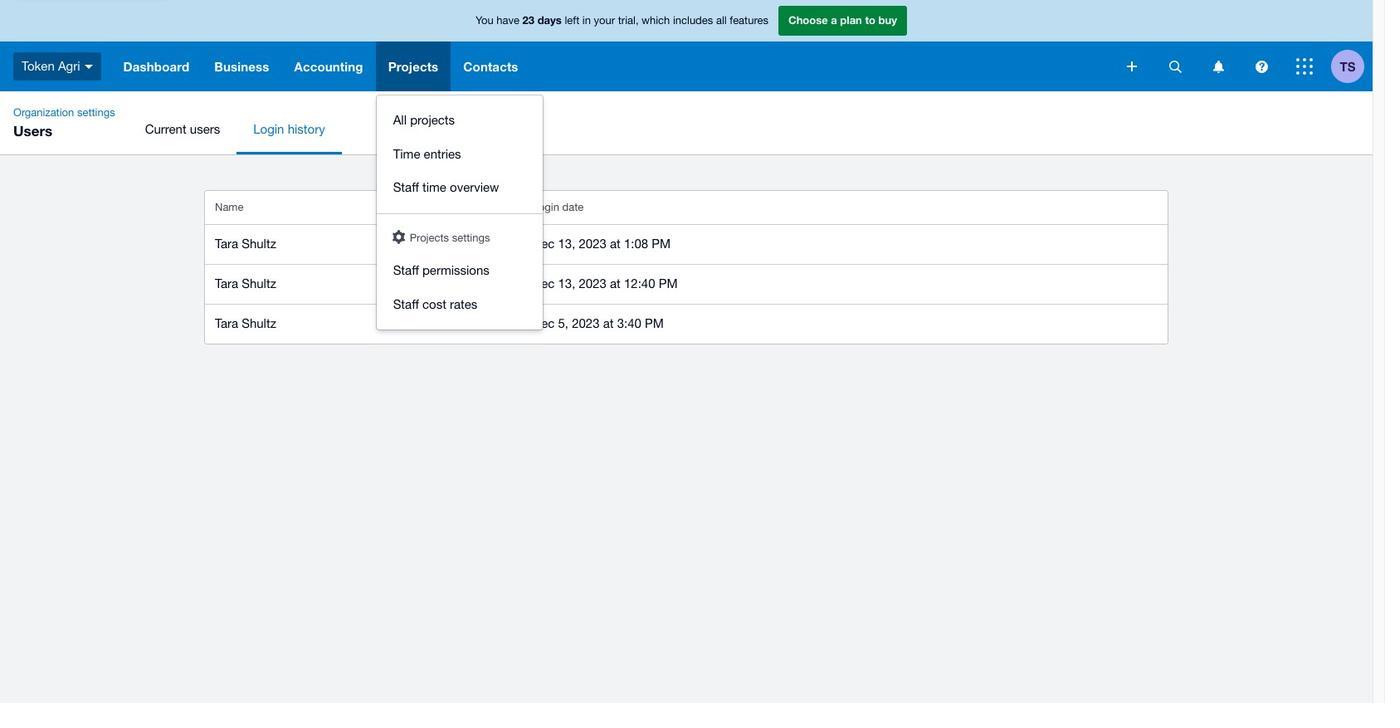 Task type: vqa. For each thing, say whether or not it's contained in the screenshot.
left customer
no



Task type: locate. For each thing, give the bounding box(es) containing it.
2023
[[579, 237, 607, 251], [579, 276, 607, 291], [572, 316, 600, 330]]

3:40
[[617, 316, 642, 330]]

1 shultz from the top
[[242, 237, 276, 251]]

1 vertical spatial dec
[[533, 276, 555, 291]]

list box
[[377, 95, 543, 330]]

2 vertical spatial shultz
[[242, 316, 276, 330]]

1 staff from the top
[[393, 180, 419, 194]]

2023 for 3:40
[[572, 316, 600, 330]]

at for 1:08
[[610, 237, 621, 251]]

login left date
[[533, 201, 560, 213]]

2 staff from the top
[[393, 263, 419, 277]]

3 staff from the top
[[393, 297, 419, 311]]

0 vertical spatial settings
[[77, 106, 115, 119]]

login for login history
[[253, 122, 284, 136]]

2023 down date
[[579, 237, 607, 251]]

contacts button
[[451, 42, 531, 91]]

svg image
[[1169, 60, 1182, 73], [1128, 61, 1138, 71], [84, 65, 93, 69]]

dec left 5,
[[533, 316, 555, 330]]

at left 12:40
[[610, 276, 621, 291]]

at for 12:40
[[610, 276, 621, 291]]

settings inside group
[[452, 231, 490, 244]]

0 horizontal spatial settings
[[77, 106, 115, 119]]

2 vertical spatial staff
[[393, 297, 419, 311]]

1 dec from the top
[[533, 237, 555, 251]]

settings for organization settings users
[[77, 106, 115, 119]]

2 vertical spatial 2023
[[572, 316, 600, 330]]

tara
[[215, 237, 238, 251], [215, 276, 238, 291], [215, 316, 238, 330]]

dec for dec 13, 2023 at 1:08 pm
[[533, 237, 555, 251]]

login history
[[253, 122, 325, 136]]

staff left time
[[393, 180, 419, 194]]

1 horizontal spatial svg image
[[1256, 60, 1268, 73]]

at left 1:08
[[610, 237, 621, 251]]

dec 13, 2023 at 12:40 pm
[[533, 276, 678, 291]]

0 vertical spatial login
[[253, 122, 284, 136]]

2 vertical spatial tara shultz
[[215, 316, 276, 330]]

banner containing ts
[[0, 0, 1373, 330]]

staff left cost
[[393, 297, 419, 311]]

settings
[[77, 106, 115, 119], [452, 231, 490, 244]]

13, down date
[[558, 237, 576, 251]]

time entries
[[393, 147, 461, 161]]

projects up all projects
[[388, 59, 439, 74]]

0 horizontal spatial login
[[253, 122, 284, 136]]

2023 right 5,
[[572, 316, 600, 330]]

token agri button
[[0, 42, 111, 91]]

staff permissions link
[[377, 254, 543, 288]]

login history link
[[237, 105, 342, 154]]

features
[[730, 14, 769, 27]]

users
[[190, 122, 220, 136]]

settings inside organization settings users
[[77, 106, 115, 119]]

pm
[[652, 237, 671, 251], [659, 276, 678, 291], [645, 316, 664, 330]]

1 vertical spatial pm
[[659, 276, 678, 291]]

group containing all projects
[[377, 95, 543, 330]]

login left history at the top of page
[[253, 122, 284, 136]]

13, up 5,
[[558, 276, 576, 291]]

group
[[377, 95, 543, 330]]

1 vertical spatial projects
[[410, 231, 449, 244]]

choose
[[789, 13, 828, 27]]

2 shultz from the top
[[242, 276, 276, 291]]

all
[[393, 113, 407, 127]]

2 dec from the top
[[533, 276, 555, 291]]

3 tara shultz from the top
[[215, 316, 276, 330]]

1 13, from the top
[[558, 237, 576, 251]]

pm right 1:08
[[652, 237, 671, 251]]

your
[[594, 14, 615, 27]]

you have 23 days left in your trial, which includes all features
[[476, 13, 769, 27]]

1 horizontal spatial login
[[533, 201, 560, 213]]

0 vertical spatial tara shultz
[[215, 237, 276, 251]]

pm for dec 13, 2023 at 12:40 pm
[[659, 276, 678, 291]]

list box containing all projects
[[377, 95, 543, 330]]

1 vertical spatial staff
[[393, 263, 419, 277]]

have
[[497, 14, 520, 27]]

0 vertical spatial tara
[[215, 237, 238, 251]]

banner
[[0, 0, 1373, 330]]

dec down login date
[[533, 237, 555, 251]]

2 vertical spatial dec
[[533, 316, 555, 330]]

staff
[[393, 180, 419, 194], [393, 263, 419, 277], [393, 297, 419, 311]]

business button
[[202, 42, 282, 91]]

1 vertical spatial tara shultz
[[215, 276, 276, 291]]

0 vertical spatial projects
[[388, 59, 439, 74]]

shultz
[[242, 237, 276, 251], [242, 276, 276, 291], [242, 316, 276, 330]]

2023 up dec 5, 2023 at 3:40 pm at the left of the page
[[579, 276, 607, 291]]

3 shultz from the top
[[242, 316, 276, 330]]

projects right header image
[[410, 231, 449, 244]]

23
[[523, 13, 535, 27]]

1 vertical spatial tara
[[215, 276, 238, 291]]

login inside menu
[[253, 122, 284, 136]]

1 horizontal spatial settings
[[452, 231, 490, 244]]

2 vertical spatial at
[[603, 316, 614, 330]]

contacts
[[464, 59, 519, 74]]

permissions
[[423, 263, 490, 277]]

3 tara from the top
[[215, 316, 238, 330]]

1 vertical spatial settings
[[452, 231, 490, 244]]

0 vertical spatial dec
[[533, 237, 555, 251]]

in
[[583, 14, 591, 27]]

tara for dec 13, 2023 at 1:08 pm
[[215, 237, 238, 251]]

dec
[[533, 237, 555, 251], [533, 276, 555, 291], [533, 316, 555, 330]]

0 horizontal spatial svg image
[[84, 65, 93, 69]]

staff time overview
[[393, 180, 499, 194]]

time
[[423, 180, 447, 194]]

2 tara from the top
[[215, 276, 238, 291]]

0 horizontal spatial svg image
[[1213, 60, 1224, 73]]

accounting
[[294, 59, 363, 74]]

svg image inside "token agri" popup button
[[84, 65, 93, 69]]

choose a plan to buy
[[789, 13, 898, 27]]

1 vertical spatial shultz
[[242, 276, 276, 291]]

ts button
[[1332, 42, 1373, 91]]

settings for projects settings
[[452, 231, 490, 244]]

left
[[565, 14, 580, 27]]

staff for staff time overview
[[393, 180, 419, 194]]

pm right 3:40
[[645, 316, 664, 330]]

settings up staff permissions link
[[452, 231, 490, 244]]

current users
[[145, 122, 220, 136]]

you
[[476, 14, 494, 27]]

staff down header image
[[393, 263, 419, 277]]

menu
[[128, 105, 1373, 154]]

2 tara shultz from the top
[[215, 276, 276, 291]]

days
[[538, 13, 562, 27]]

0 vertical spatial at
[[610, 237, 621, 251]]

tara for dec 5, 2023 at 3:40 pm
[[215, 316, 238, 330]]

login
[[253, 122, 284, 136], [533, 201, 560, 213]]

which
[[642, 14, 670, 27]]

1 vertical spatial 13,
[[558, 276, 576, 291]]

name
[[215, 201, 244, 213]]

2 13, from the top
[[558, 276, 576, 291]]

1 vertical spatial at
[[610, 276, 621, 291]]

0 vertical spatial 13,
[[558, 237, 576, 251]]

ts
[[1341, 59, 1356, 73]]

0 vertical spatial shultz
[[242, 237, 276, 251]]

0 vertical spatial 2023
[[579, 237, 607, 251]]

pm for dec 13, 2023 at 1:08 pm
[[652, 237, 671, 251]]

pm right 12:40
[[659, 276, 678, 291]]

2 horizontal spatial svg image
[[1297, 58, 1314, 75]]

to
[[866, 13, 876, 27]]

dec up dec 5, 2023 at 3:40 pm at the left of the page
[[533, 276, 555, 291]]

group inside banner
[[377, 95, 543, 330]]

1 vertical spatial login
[[533, 201, 560, 213]]

projects button
[[376, 42, 451, 91]]

rates
[[450, 297, 478, 311]]

3 dec from the top
[[533, 316, 555, 330]]

dec 13, 2023 at 1:08 pm
[[533, 237, 671, 251]]

projects inside 'dropdown button'
[[388, 59, 439, 74]]

2 horizontal spatial svg image
[[1169, 60, 1182, 73]]

at left 3:40
[[603, 316, 614, 330]]

at
[[610, 237, 621, 251], [610, 276, 621, 291], [603, 316, 614, 330]]

svg image
[[1297, 58, 1314, 75], [1213, 60, 1224, 73], [1256, 60, 1268, 73]]

settings right organization
[[77, 106, 115, 119]]

1 vertical spatial 2023
[[579, 276, 607, 291]]

business
[[214, 59, 269, 74]]

staff for staff cost rates
[[393, 297, 419, 311]]

2 vertical spatial pm
[[645, 316, 664, 330]]

1 tara from the top
[[215, 237, 238, 251]]

13,
[[558, 237, 576, 251], [558, 276, 576, 291]]

staff time overview link
[[377, 171, 543, 205]]

0 vertical spatial pm
[[652, 237, 671, 251]]

0 vertical spatial staff
[[393, 180, 419, 194]]

staff permissions
[[393, 263, 490, 277]]

tara shultz for dec 13, 2023 at 12:40 pm
[[215, 276, 276, 291]]

projects
[[388, 59, 439, 74], [410, 231, 449, 244]]

shultz for dec 13, 2023 at 12:40 pm
[[242, 276, 276, 291]]

2 vertical spatial tara
[[215, 316, 238, 330]]

1 tara shultz from the top
[[215, 237, 276, 251]]

tara shultz
[[215, 237, 276, 251], [215, 276, 276, 291], [215, 316, 276, 330]]



Task type: describe. For each thing, give the bounding box(es) containing it.
5,
[[558, 316, 569, 330]]

projects for projects settings
[[410, 231, 449, 244]]

13, for dec 13, 2023 at 1:08 pm
[[558, 237, 576, 251]]

includes
[[673, 14, 713, 27]]

staff cost rates
[[393, 297, 478, 311]]

token agri
[[22, 59, 80, 73]]

menu containing current users
[[128, 105, 1373, 154]]

dec 5, 2023 at 3:40 pm
[[533, 316, 664, 330]]

staff cost rates link
[[377, 288, 543, 321]]

staff for staff permissions
[[393, 263, 419, 277]]

token
[[22, 59, 55, 73]]

projects settings
[[410, 231, 490, 244]]

entries
[[424, 147, 461, 161]]

organization
[[13, 106, 74, 119]]

plan
[[841, 13, 863, 27]]

login date
[[533, 201, 584, 213]]

dashboard
[[123, 59, 190, 74]]

dec for dec 5, 2023 at 3:40 pm
[[533, 316, 555, 330]]

login history element
[[205, 191, 1168, 344]]

shultz for dec 13, 2023 at 1:08 pm
[[242, 237, 276, 251]]

at for 3:40
[[603, 316, 614, 330]]

projects
[[410, 113, 455, 127]]

2023 for 12:40
[[579, 276, 607, 291]]

header image
[[392, 230, 405, 244]]

a
[[831, 13, 838, 27]]

projects for projects
[[388, 59, 439, 74]]

dec for dec 13, 2023 at 12:40 pm
[[533, 276, 555, 291]]

agri
[[58, 59, 80, 73]]

history
[[288, 122, 325, 136]]

12:40
[[624, 276, 656, 291]]

time entries link
[[377, 137, 543, 171]]

time
[[393, 147, 420, 161]]

all
[[716, 14, 727, 27]]

current
[[145, 122, 187, 136]]

list box inside banner
[[377, 95, 543, 330]]

1:08
[[624, 237, 649, 251]]

13, for dec 13, 2023 at 12:40 pm
[[558, 276, 576, 291]]

dashboard link
[[111, 42, 202, 91]]

pm for dec 5, 2023 at 3:40 pm
[[645, 316, 664, 330]]

accounting button
[[282, 42, 376, 91]]

tara shultz for dec 5, 2023 at 3:40 pm
[[215, 316, 276, 330]]

1 horizontal spatial svg image
[[1128, 61, 1138, 71]]

all projects
[[393, 113, 455, 127]]

organization settings users
[[13, 106, 115, 139]]

tara shultz for dec 13, 2023 at 1:08 pm
[[215, 237, 276, 251]]

current users link
[[128, 105, 237, 154]]

login for login date
[[533, 201, 560, 213]]

overview
[[450, 180, 499, 194]]

tara for dec 13, 2023 at 12:40 pm
[[215, 276, 238, 291]]

shultz for dec 5, 2023 at 3:40 pm
[[242, 316, 276, 330]]

buy
[[879, 13, 898, 27]]

date
[[563, 201, 584, 213]]

trial,
[[618, 14, 639, 27]]

cost
[[423, 297, 447, 311]]

organization settings link
[[7, 105, 122, 121]]

2023 for 1:08
[[579, 237, 607, 251]]

all projects link
[[377, 104, 543, 137]]

users
[[13, 122, 53, 139]]



